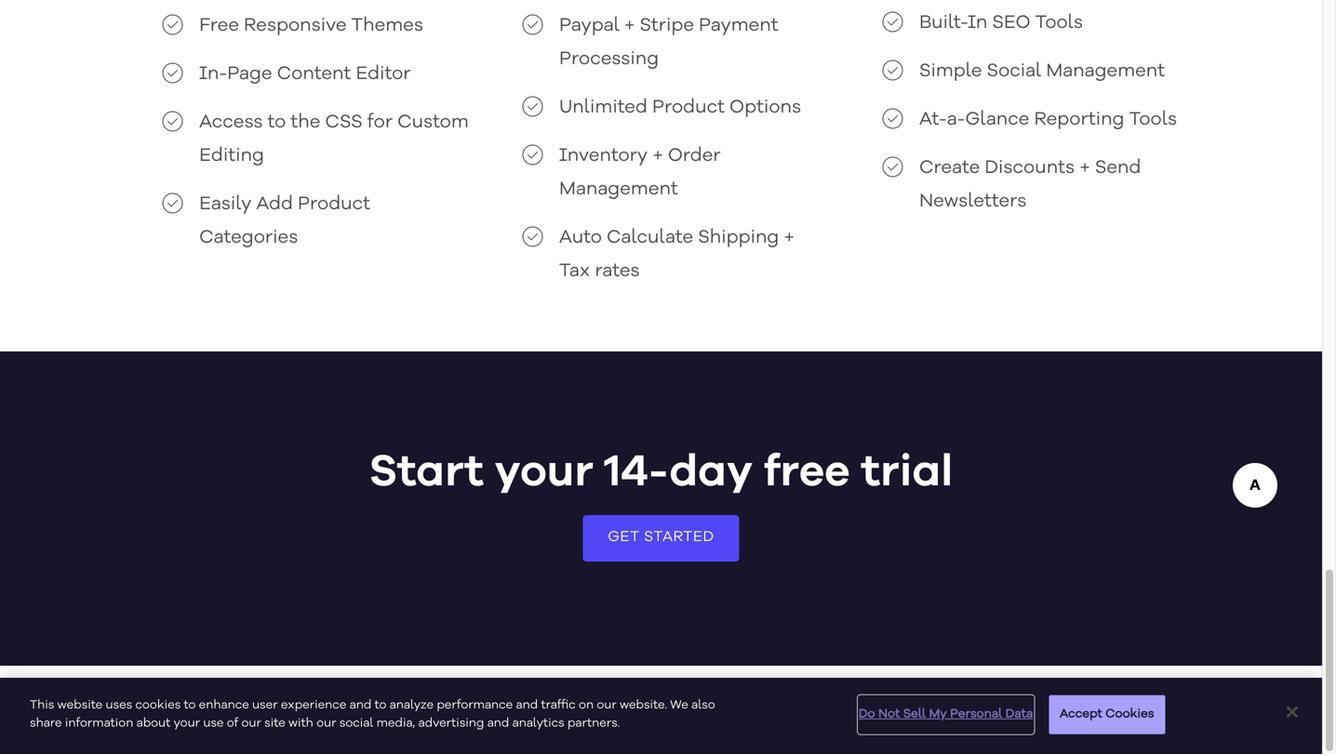 Task type: vqa. For each thing, say whether or not it's contained in the screenshot.


Task type: describe. For each thing, give the bounding box(es) containing it.
this
[[30, 700, 54, 712]]

responsive
[[244, 17, 347, 35]]

fargo
[[876, 714, 909, 730]]

2 horizontal spatial and
[[516, 700, 538, 712]]

1 horizontal spatial of
[[826, 714, 838, 730]]

1 horizontal spatial management
[[1047, 62, 1166, 81]]

social
[[340, 718, 374, 730]]

accept cookies button
[[1049, 696, 1166, 735]]

this website uses cookies to enhance user experience and to analyze performance and traffic on our website. we also share information about your use of our site with our social media, advertising and analytics partners.
[[30, 700, 716, 730]]

at-a-glance reporting tools
[[920, 111, 1178, 129]]

advertising
[[418, 718, 484, 730]]

trial
[[861, 451, 954, 495]]

simple social management
[[920, 62, 1166, 81]]

themes
[[351, 17, 424, 35]]

tx
[[1112, 687, 1128, 702]]

seo
[[993, 14, 1031, 33]]

a
[[731, 714, 738, 730]]

options
[[730, 99, 802, 117]]

pkwy
[[991, 687, 1022, 702]]

access to the css for custom editing
[[199, 114, 469, 166]]

privacy policy link
[[1059, 714, 1139, 730]]

6504
[[885, 687, 914, 702]]

volusion is a registered iso of wells fargo bank, n.a., concord, ca | privacy policy | terms of service
[[664, 714, 1249, 730]]

shipping
[[698, 229, 780, 248]]

concord,
[[977, 714, 1029, 730]]

0 horizontal spatial tools
[[1036, 14, 1084, 33]]

website.
[[620, 700, 667, 712]]

share
[[30, 718, 62, 730]]

discounts
[[985, 159, 1075, 178]]

css
[[325, 114, 363, 132]]

accept cookies
[[1060, 709, 1155, 721]]

uses
[[106, 700, 132, 712]]

site
[[265, 718, 286, 730]]

unlimited product options
[[559, 99, 802, 117]]

create discounts + send newsletters
[[920, 159, 1142, 211]]

0 vertical spatial your
[[495, 451, 594, 495]]

cookies
[[1106, 709, 1155, 721]]

2023
[[767, 687, 797, 702]]

stripe
[[640, 17, 694, 35]]

bank,
[[912, 714, 944, 730]]

in
[[968, 14, 988, 33]]

performance
[[437, 700, 513, 712]]

payment
[[699, 17, 779, 35]]

content
[[277, 65, 351, 84]]

free responsive themes
[[199, 17, 424, 35]]

product inside the easily add product categories
[[298, 196, 371, 214]]

1 horizontal spatial product
[[653, 99, 725, 117]]

glance
[[966, 111, 1030, 129]]

volusion logo image
[[74, 697, 180, 720]]

access
[[199, 114, 263, 132]]

get started link
[[583, 516, 739, 562]]

0 horizontal spatial our
[[242, 718, 261, 730]]

social
[[987, 62, 1042, 81]]

cookies
[[135, 700, 181, 712]]

ste
[[1025, 687, 1044, 702]]

analytics
[[513, 718, 565, 730]]

started
[[644, 531, 715, 546]]

+ inside paypal + stripe payment processing
[[625, 17, 635, 35]]

information
[[65, 718, 133, 730]]

order
[[668, 147, 721, 166]]

for
[[367, 114, 393, 132]]

125
[[1047, 687, 1069, 702]]

in-
[[199, 65, 227, 84]]

start your 14-day free trial
[[369, 451, 954, 495]]

14-
[[605, 451, 670, 495]]

1 horizontal spatial and
[[487, 718, 510, 730]]

in-page content editor
[[199, 65, 411, 84]]

sell
[[904, 709, 926, 721]]

©
[[754, 687, 764, 702]]

easily add product categories
[[199, 196, 371, 248]]

78730
[[1131, 687, 1168, 702]]

is
[[718, 714, 728, 730]]

states
[[1212, 687, 1249, 702]]

volusion
[[664, 714, 714, 730]]

management inside inventory + order management
[[559, 181, 678, 199]]

not
[[879, 709, 901, 721]]

with
[[289, 718, 314, 730]]

2 horizontal spatial our
[[597, 700, 617, 712]]



Task type: locate. For each thing, give the bounding box(es) containing it.
processing
[[559, 50, 659, 69]]

product
[[653, 99, 725, 117], [298, 196, 371, 214]]

to left "the"
[[268, 114, 286, 132]]

custom
[[398, 114, 469, 132]]

my
[[930, 709, 948, 721]]

1 horizontal spatial your
[[495, 451, 594, 495]]

of right iso
[[826, 714, 838, 730]]

1 | from the left
[[1052, 714, 1055, 730]]

simple
[[920, 62, 983, 81]]

the
[[291, 114, 321, 132]]

0 horizontal spatial your
[[174, 718, 200, 730]]

add
[[256, 196, 293, 214]]

0 horizontal spatial management
[[559, 181, 678, 199]]

analyze
[[390, 700, 434, 712]]

1 vertical spatial your
[[174, 718, 200, 730]]

0 horizontal spatial to
[[184, 700, 196, 712]]

| right ca
[[1052, 714, 1055, 730]]

| down 78730
[[1142, 714, 1145, 730]]

media,
[[377, 718, 415, 730]]

+ inside auto calculate shipping + tax rates
[[784, 229, 795, 248]]

page
[[227, 65, 272, 84]]

website
[[57, 700, 103, 712]]

+ left send
[[1080, 159, 1091, 178]]

use
[[203, 718, 224, 730]]

tools right seo
[[1036, 14, 1084, 33]]

austin
[[1072, 687, 1109, 702]]

get
[[608, 531, 640, 546]]

and
[[350, 700, 372, 712], [516, 700, 538, 712], [487, 718, 510, 730]]

united
[[1171, 687, 1209, 702]]

categories
[[199, 229, 298, 248]]

+ inside inventory + order management
[[653, 147, 664, 166]]

our
[[597, 700, 617, 712], [242, 718, 261, 730], [317, 718, 336, 730]]

point
[[958, 687, 988, 702]]

management
[[1047, 62, 1166, 81], [559, 181, 678, 199]]

management up reporting
[[1047, 62, 1166, 81]]

bridge
[[917, 687, 954, 702]]

reporting
[[1035, 111, 1125, 129]]

on
[[579, 700, 594, 712]]

0 horizontal spatial and
[[350, 700, 372, 712]]

editor
[[356, 65, 411, 84]]

to right cookies
[[184, 700, 196, 712]]

and down performance
[[487, 718, 510, 730]]

about
[[136, 718, 171, 730]]

1 horizontal spatial tools
[[1130, 111, 1178, 129]]

1 vertical spatial product
[[298, 196, 371, 214]]

inventory + order management
[[559, 147, 721, 199]]

2 | from the left
[[1142, 714, 1145, 730]]

partners.
[[568, 718, 620, 730]]

to inside access to the css for custom editing
[[268, 114, 286, 132]]

built-in seo tools
[[920, 14, 1084, 33]]

iso
[[802, 714, 823, 730]]

easily
[[199, 196, 252, 214]]

your left use
[[174, 718, 200, 730]]

privacy alert dialog
[[0, 679, 1323, 755]]

privacy policy
[[1059, 714, 1139, 730]]

1 vertical spatial management
[[559, 181, 678, 199]]

tools
[[1036, 14, 1084, 33], [1130, 111, 1178, 129]]

your
[[495, 451, 594, 495], [174, 718, 200, 730]]

start
[[369, 451, 484, 495]]

1 vertical spatial tools
[[1130, 111, 1178, 129]]

user
[[252, 700, 278, 712]]

1 horizontal spatial |
[[1142, 714, 1145, 730]]

llc.
[[856, 687, 881, 702]]

enhance
[[199, 700, 249, 712]]

1 horizontal spatial to
[[268, 114, 286, 132]]

auto calculate shipping + tax rates
[[559, 229, 795, 281]]

personal
[[951, 709, 1003, 721]]

+
[[625, 17, 635, 35], [653, 147, 664, 166], [1080, 159, 1091, 178], [784, 229, 795, 248]]

unlimited
[[559, 99, 648, 117]]

of inside this website uses cookies to enhance user experience and to analyze performance and traffic on our website. we also share information about your use of our site with our social media, advertising and analytics partners.
[[227, 718, 239, 730]]

your inside this website uses cookies to enhance user experience and to analyze performance and traffic on our website. we also share information about your use of our site with our social media, advertising and analytics partners.
[[174, 718, 200, 730]]

of
[[826, 714, 838, 730], [227, 718, 239, 730]]

+ left stripe
[[625, 17, 635, 35]]

rates
[[595, 263, 640, 281]]

management down inventory at the left of the page
[[559, 181, 678, 199]]

free
[[199, 17, 239, 35]]

0 horizontal spatial product
[[298, 196, 371, 214]]

data
[[1006, 709, 1034, 721]]

day
[[670, 451, 753, 495]]

ca
[[1032, 714, 1049, 730]]

product up order
[[653, 99, 725, 117]]

0 vertical spatial product
[[653, 99, 725, 117]]

+ left order
[[653, 147, 664, 166]]

our right on
[[597, 700, 617, 712]]

editing
[[199, 147, 264, 166]]

paypal + stripe payment processing
[[559, 17, 779, 69]]

paypal
[[559, 17, 620, 35]]

and up analytics
[[516, 700, 538, 712]]

tools up send
[[1130, 111, 1178, 129]]

experience
[[281, 700, 347, 712]]

inventory
[[559, 147, 648, 166]]

volusion,
[[800, 687, 853, 702]]

our down experience at the bottom left of page
[[317, 718, 336, 730]]

0 horizontal spatial of
[[227, 718, 239, 730]]

and up social
[[350, 700, 372, 712]]

also
[[692, 700, 716, 712]]

0 vertical spatial tools
[[1036, 14, 1084, 33]]

free
[[764, 451, 851, 495]]

do not sell my personal data button
[[859, 697, 1034, 734]]

to up media,
[[375, 700, 387, 712]]

0 horizontal spatial |
[[1052, 714, 1055, 730]]

|
[[1052, 714, 1055, 730], [1142, 714, 1145, 730]]

our down user
[[242, 718, 261, 730]]

at-
[[920, 111, 947, 129]]

registered
[[741, 714, 799, 730]]

0 vertical spatial management
[[1047, 62, 1166, 81]]

do
[[859, 709, 876, 721]]

auto
[[559, 229, 602, 248]]

create
[[920, 159, 980, 178]]

traffic
[[541, 700, 576, 712]]

tax
[[559, 263, 590, 281]]

wells
[[841, 714, 872, 730]]

newsletters
[[920, 193, 1027, 211]]

2 horizontal spatial to
[[375, 700, 387, 712]]

of right use
[[227, 718, 239, 730]]

1 horizontal spatial our
[[317, 718, 336, 730]]

+ inside create discounts + send newsletters
[[1080, 159, 1091, 178]]

+ right the shipping
[[784, 229, 795, 248]]

product right the add
[[298, 196, 371, 214]]

to
[[268, 114, 286, 132], [184, 700, 196, 712], [375, 700, 387, 712]]

© 2023 volusion, llc. 6504 bridge point pkwy ste 125 austin tx 78730 united states
[[754, 687, 1249, 702]]

your left 14- on the bottom of page
[[495, 451, 594, 495]]



